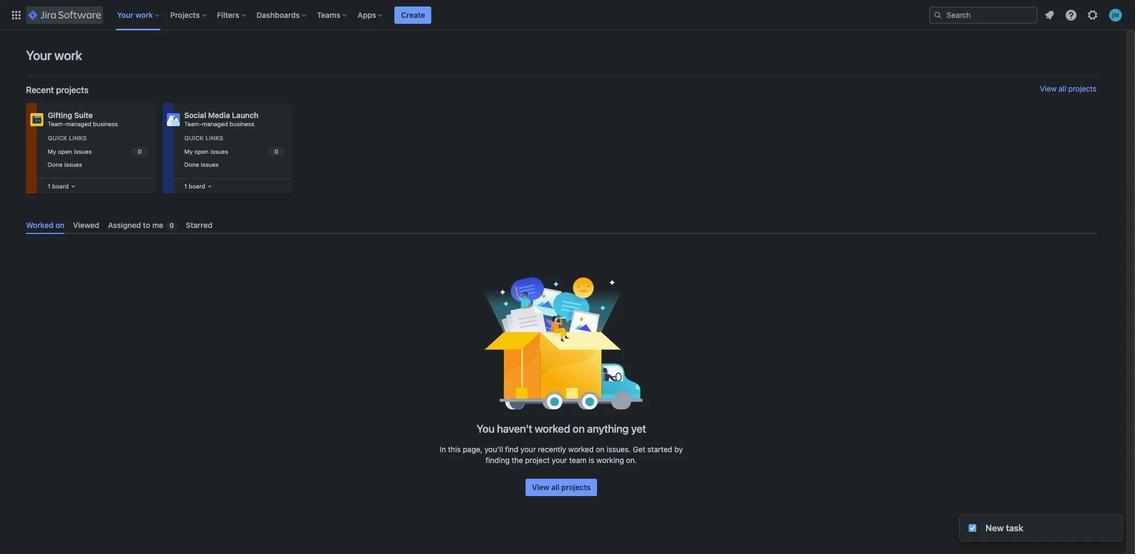 Task type: describe. For each thing, give the bounding box(es) containing it.
recent
[[26, 85, 54, 95]]

projects button
[[167, 6, 211, 24]]

done issues for gifting
[[48, 161, 82, 168]]

links for suite
[[69, 134, 87, 142]]

0 vertical spatial view all projects
[[1041, 84, 1097, 93]]

launch
[[232, 111, 259, 120]]

in this page, you'll find your recently worked on issues. get started by finding the project your team is working on.
[[440, 445, 683, 465]]

1 vertical spatial your
[[26, 48, 52, 63]]

team- inside gifting suite team-managed business
[[48, 120, 66, 127]]

Search field
[[930, 6, 1038, 24]]

worked inside in this page, you'll find your recently worked on issues. get started by finding the project your team is working on.
[[569, 445, 594, 455]]

your work inside popup button
[[117, 10, 153, 19]]

dashboards
[[257, 10, 300, 19]]

social
[[184, 111, 206, 120]]

projects
[[170, 10, 200, 19]]

0 horizontal spatial view
[[532, 483, 550, 493]]

yet
[[632, 423, 647, 436]]

notifications image
[[1044, 8, 1057, 21]]

this
[[448, 445, 461, 455]]

done issues link for media
[[182, 159, 286, 171]]

board image for launch
[[205, 182, 214, 191]]

page,
[[463, 445, 483, 455]]

assigned
[[108, 221, 141, 230]]

get
[[633, 445, 646, 455]]

you
[[477, 423, 495, 436]]

1 vertical spatial your work
[[26, 48, 82, 63]]

recently
[[538, 445, 567, 455]]

anything
[[588, 423, 629, 436]]

working
[[597, 456, 625, 465]]

board image for team-
[[69, 182, 77, 191]]

my open issues for social
[[184, 148, 228, 155]]

my open issues link for media
[[182, 146, 286, 158]]

0 vertical spatial worked
[[535, 423, 571, 436]]

create
[[401, 10, 425, 19]]

1 vertical spatial your
[[552, 456, 568, 465]]

project
[[525, 456, 550, 465]]

on inside in this page, you'll find your recently worked on issues. get started by finding the project your team is working on.
[[596, 445, 605, 455]]

the
[[512, 456, 523, 465]]

0 horizontal spatial view all projects
[[532, 483, 591, 493]]

0 vertical spatial on
[[55, 221, 64, 230]]

0 horizontal spatial work
[[54, 48, 82, 63]]

1 vertical spatial all
[[552, 483, 560, 493]]

by
[[675, 445, 683, 455]]

0 vertical spatial view
[[1041, 84, 1057, 93]]

1 horizontal spatial projects
[[562, 483, 591, 493]]

task icon image
[[969, 524, 978, 533]]

filters
[[217, 10, 239, 19]]

appswitcher icon image
[[10, 8, 23, 21]]

recent projects
[[26, 85, 89, 95]]

finding
[[486, 456, 510, 465]]

quick for social
[[184, 134, 204, 142]]

0 vertical spatial all
[[1059, 84, 1067, 93]]

new task button
[[960, 516, 1123, 542]]

in
[[440, 445, 446, 455]]

you'll
[[485, 445, 503, 455]]

your inside popup button
[[117, 10, 134, 19]]

1 vertical spatial view all projects link
[[526, 480, 598, 497]]

1 board button for gifting
[[46, 181, 77, 192]]

board for social
[[189, 183, 205, 190]]

1 vertical spatial on
[[573, 423, 585, 436]]

1 board button for social
[[182, 181, 214, 192]]

links for media
[[206, 134, 223, 142]]

help image
[[1065, 8, 1079, 21]]

quick links for gifting
[[48, 134, 87, 142]]

done issues for social
[[184, 161, 219, 168]]



Task type: vqa. For each thing, say whether or not it's contained in the screenshot.
packaging within 'button'
no



Task type: locate. For each thing, give the bounding box(es) containing it.
done issues down gifting suite team-managed business
[[48, 161, 82, 168]]

open down gifting
[[58, 148, 72, 155]]

1 managed from the left
[[66, 120, 91, 127]]

1 board button
[[46, 181, 77, 192], [182, 181, 214, 192]]

1 horizontal spatial done issues
[[184, 161, 219, 168]]

my for gifting
[[48, 148, 56, 155]]

1 horizontal spatial business
[[230, 120, 255, 127]]

2 links from the left
[[206, 134, 223, 142]]

1 quick links from the left
[[48, 134, 87, 142]]

done down social
[[184, 161, 199, 168]]

board up worked on
[[52, 183, 69, 190]]

apps
[[358, 10, 376, 19]]

team- down social
[[184, 120, 202, 127]]

1 links from the left
[[69, 134, 87, 142]]

your work left projects
[[117, 10, 153, 19]]

0 horizontal spatial your
[[26, 48, 52, 63]]

1 horizontal spatial my
[[184, 148, 193, 155]]

managed down media
[[202, 120, 228, 127]]

team- inside "social media launch team-managed business"
[[184, 120, 202, 127]]

settings image
[[1087, 8, 1100, 21]]

0 horizontal spatial quick links
[[48, 134, 87, 142]]

0 horizontal spatial my open issues link
[[46, 146, 150, 158]]

work left projects
[[136, 10, 153, 19]]

1 horizontal spatial team-
[[184, 120, 202, 127]]

board image
[[69, 182, 77, 191], [205, 182, 214, 191]]

your down recently
[[552, 456, 568, 465]]

your
[[521, 445, 536, 455], [552, 456, 568, 465]]

started
[[648, 445, 673, 455]]

2 horizontal spatial on
[[596, 445, 605, 455]]

board image up the starred
[[205, 182, 214, 191]]

1 for gifting suite
[[48, 183, 51, 190]]

1 horizontal spatial your
[[552, 456, 568, 465]]

jira software image
[[28, 8, 101, 21], [28, 8, 101, 21]]

my
[[48, 148, 56, 155], [184, 148, 193, 155]]

0 horizontal spatial quick
[[48, 134, 67, 142]]

2 1 from the left
[[184, 183, 187, 190]]

projects
[[1069, 84, 1097, 93], [56, 85, 89, 95], [562, 483, 591, 493]]

open for social
[[195, 148, 209, 155]]

new task
[[986, 524, 1024, 534]]

apps button
[[355, 6, 387, 24]]

2 team- from the left
[[184, 120, 202, 127]]

done issues link
[[46, 159, 150, 171], [182, 159, 286, 171]]

1 horizontal spatial 1
[[184, 183, 187, 190]]

issues
[[74, 148, 92, 155], [210, 148, 228, 155], [64, 161, 82, 168], [201, 161, 219, 168]]

1 up worked on
[[48, 183, 51, 190]]

my open issues for gifting
[[48, 148, 92, 155]]

done
[[48, 161, 63, 168], [184, 161, 199, 168]]

1 quick from the left
[[48, 134, 67, 142]]

0 horizontal spatial links
[[69, 134, 87, 142]]

1 board from the left
[[52, 183, 69, 190]]

quick links
[[48, 134, 87, 142], [184, 134, 223, 142]]

2 quick links from the left
[[184, 134, 223, 142]]

my down social
[[184, 148, 193, 155]]

banner
[[0, 0, 1136, 30]]

0 horizontal spatial business
[[93, 120, 118, 127]]

assigned to me
[[108, 221, 163, 230]]

quick for gifting
[[48, 134, 67, 142]]

1 up the starred
[[184, 183, 187, 190]]

1 horizontal spatial view all projects
[[1041, 84, 1097, 93]]

0 horizontal spatial board
[[52, 183, 69, 190]]

view all projects
[[1041, 84, 1097, 93], [532, 483, 591, 493]]

dashboards button
[[254, 6, 311, 24]]

0 horizontal spatial 1 board button
[[46, 181, 77, 192]]

teams button
[[314, 6, 351, 24]]

1 for social media launch
[[184, 183, 187, 190]]

done issues link down gifting suite team-managed business
[[46, 159, 150, 171]]

team-
[[48, 120, 66, 127], [184, 120, 202, 127]]

2 my open issues link from the left
[[182, 146, 286, 158]]

0 horizontal spatial done
[[48, 161, 63, 168]]

your work
[[117, 10, 153, 19], [26, 48, 82, 63]]

my open issues link down "social media launch team-managed business"
[[182, 146, 286, 158]]

view all projects link
[[1041, 84, 1097, 95], [526, 480, 598, 497]]

suite
[[74, 111, 93, 120]]

done issues link down "social media launch team-managed business"
[[182, 159, 286, 171]]

managed
[[66, 120, 91, 127], [202, 120, 228, 127]]

2 horizontal spatial projects
[[1069, 84, 1097, 93]]

your profile and settings image
[[1110, 8, 1123, 21]]

managed inside gifting suite team-managed business
[[66, 120, 91, 127]]

1 board button up the starred
[[182, 181, 214, 192]]

1 horizontal spatial work
[[136, 10, 153, 19]]

2 board from the left
[[189, 183, 205, 190]]

on.
[[627, 456, 638, 465]]

my for social
[[184, 148, 193, 155]]

primary element
[[7, 0, 930, 30]]

2 done issues link from the left
[[182, 159, 286, 171]]

1 board image from the left
[[69, 182, 77, 191]]

create button
[[395, 6, 432, 24]]

issues.
[[607, 445, 631, 455]]

2 open from the left
[[195, 148, 209, 155]]

team
[[570, 456, 587, 465]]

0 horizontal spatial view all projects link
[[526, 480, 598, 497]]

1 open from the left
[[58, 148, 72, 155]]

1 horizontal spatial quick
[[184, 134, 204, 142]]

0 horizontal spatial my open issues
[[48, 148, 92, 155]]

business
[[93, 120, 118, 127], [230, 120, 255, 127]]

1 done from the left
[[48, 161, 63, 168]]

work up the recent projects
[[54, 48, 82, 63]]

media
[[208, 111, 230, 120]]

2 my open issues from the left
[[184, 148, 228, 155]]

0 vertical spatial your work
[[117, 10, 153, 19]]

board image up viewed
[[69, 182, 77, 191]]

my open issues link for suite
[[46, 146, 150, 158]]

open for gifting
[[58, 148, 72, 155]]

2 business from the left
[[230, 120, 255, 127]]

2 1 board button from the left
[[182, 181, 214, 192]]

1 vertical spatial view
[[532, 483, 550, 493]]

links down "social media launch team-managed business"
[[206, 134, 223, 142]]

1 horizontal spatial links
[[206, 134, 223, 142]]

1 horizontal spatial view
[[1041, 84, 1057, 93]]

you haven't worked on anything yet
[[477, 423, 647, 436]]

quick down social
[[184, 134, 204, 142]]

0 horizontal spatial projects
[[56, 85, 89, 95]]

1 horizontal spatial done issues link
[[182, 159, 286, 171]]

0 horizontal spatial open
[[58, 148, 72, 155]]

managed inside "social media launch team-managed business"
[[202, 120, 228, 127]]

my open issues
[[48, 148, 92, 155], [184, 148, 228, 155]]

worked up recently
[[535, 423, 571, 436]]

1 horizontal spatial on
[[573, 423, 585, 436]]

starred
[[186, 221, 213, 230]]

1 1 from the left
[[48, 183, 51, 190]]

1 horizontal spatial board image
[[205, 182, 214, 191]]

1 horizontal spatial open
[[195, 148, 209, 155]]

1 horizontal spatial 1 board
[[184, 183, 205, 190]]

your work button
[[114, 6, 164, 24]]

on up working
[[596, 445, 605, 455]]

find
[[505, 445, 519, 455]]

0 horizontal spatial 1 board
[[48, 183, 69, 190]]

1 horizontal spatial my open issues link
[[182, 146, 286, 158]]

team- down gifting
[[48, 120, 66, 127]]

1
[[48, 183, 51, 190], [184, 183, 187, 190]]

1 horizontal spatial done
[[184, 161, 199, 168]]

0 horizontal spatial my
[[48, 148, 56, 155]]

tab list
[[22, 216, 1102, 234]]

0 horizontal spatial team-
[[48, 120, 66, 127]]

1 vertical spatial work
[[54, 48, 82, 63]]

links
[[69, 134, 87, 142], [206, 134, 223, 142]]

done for social media launch
[[184, 161, 199, 168]]

worked up team
[[569, 445, 594, 455]]

task
[[1007, 524, 1024, 534]]

my open issues link down gifting suite team-managed business
[[46, 146, 150, 158]]

1 my open issues link from the left
[[46, 146, 150, 158]]

on
[[55, 221, 64, 230], [573, 423, 585, 436], [596, 445, 605, 455]]

open
[[58, 148, 72, 155], [195, 148, 209, 155]]

1 horizontal spatial view all projects link
[[1041, 84, 1097, 95]]

search image
[[934, 11, 943, 19]]

1 horizontal spatial 1 board button
[[182, 181, 214, 192]]

2 done from the left
[[184, 161, 199, 168]]

0 vertical spatial view all projects link
[[1041, 84, 1097, 95]]

1 1 board button from the left
[[46, 181, 77, 192]]

1 board for gifting suite
[[48, 183, 69, 190]]

worked on
[[26, 221, 64, 230]]

0
[[170, 222, 174, 230]]

quick links for social
[[184, 134, 223, 142]]

1 horizontal spatial board
[[189, 183, 205, 190]]

quick links down social
[[184, 134, 223, 142]]

1 board
[[48, 183, 69, 190], [184, 183, 205, 190]]

quick down gifting
[[48, 134, 67, 142]]

1 done issues from the left
[[48, 161, 82, 168]]

quick
[[48, 134, 67, 142], [184, 134, 204, 142]]

worked
[[26, 221, 53, 230]]

1 horizontal spatial managed
[[202, 120, 228, 127]]

1 horizontal spatial my open issues
[[184, 148, 228, 155]]

to
[[143, 221, 150, 230]]

done issues link for suite
[[46, 159, 150, 171]]

2 1 board from the left
[[184, 183, 205, 190]]

viewed
[[73, 221, 99, 230]]

1 done issues link from the left
[[46, 159, 150, 171]]

your work up the recent projects
[[26, 48, 82, 63]]

2 board image from the left
[[205, 182, 214, 191]]

1 business from the left
[[93, 120, 118, 127]]

1 board up the starred
[[184, 183, 205, 190]]

teams
[[317, 10, 341, 19]]

my open issues link
[[46, 146, 150, 158], [182, 146, 286, 158]]

done issues down "social media launch team-managed business"
[[184, 161, 219, 168]]

all
[[1059, 84, 1067, 93], [552, 483, 560, 493]]

1 horizontal spatial your
[[117, 10, 134, 19]]

links down gifting suite team-managed business
[[69, 134, 87, 142]]

2 my from the left
[[184, 148, 193, 155]]

0 horizontal spatial 1
[[48, 183, 51, 190]]

my open issues down "social media launch team-managed business"
[[184, 148, 228, 155]]

0 horizontal spatial your
[[521, 445, 536, 455]]

me
[[152, 221, 163, 230]]

on right 'worked'
[[55, 221, 64, 230]]

1 board button up worked on
[[46, 181, 77, 192]]

on left "anything"
[[573, 423, 585, 436]]

2 quick from the left
[[184, 134, 204, 142]]

board
[[52, 183, 69, 190], [189, 183, 205, 190]]

0 horizontal spatial your work
[[26, 48, 82, 63]]

view
[[1041, 84, 1057, 93], [532, 483, 550, 493]]

1 board up worked on
[[48, 183, 69, 190]]

1 my open issues from the left
[[48, 148, 92, 155]]

0 horizontal spatial board image
[[69, 182, 77, 191]]

done issues
[[48, 161, 82, 168], [184, 161, 219, 168]]

0 vertical spatial your
[[117, 10, 134, 19]]

0 vertical spatial your
[[521, 445, 536, 455]]

0 horizontal spatial all
[[552, 483, 560, 493]]

1 horizontal spatial all
[[1059, 84, 1067, 93]]

gifting suite team-managed business
[[48, 111, 118, 127]]

social media launch team-managed business
[[184, 111, 259, 127]]

1 board for social media launch
[[184, 183, 205, 190]]

filters button
[[214, 6, 250, 24]]

quick links down gifting
[[48, 134, 87, 142]]

gifting
[[48, 111, 72, 120]]

your
[[117, 10, 134, 19], [26, 48, 52, 63]]

managed down suite
[[66, 120, 91, 127]]

0 horizontal spatial managed
[[66, 120, 91, 127]]

worked
[[535, 423, 571, 436], [569, 445, 594, 455]]

done for gifting suite
[[48, 161, 63, 168]]

1 1 board from the left
[[48, 183, 69, 190]]

work inside popup button
[[136, 10, 153, 19]]

0 horizontal spatial done issues link
[[46, 159, 150, 171]]

is
[[589, 456, 595, 465]]

done down gifting
[[48, 161, 63, 168]]

0 horizontal spatial on
[[55, 221, 64, 230]]

business inside gifting suite team-managed business
[[93, 120, 118, 127]]

banner containing your work
[[0, 0, 1136, 30]]

1 horizontal spatial your work
[[117, 10, 153, 19]]

open down social
[[195, 148, 209, 155]]

1 vertical spatial worked
[[569, 445, 594, 455]]

0 horizontal spatial done issues
[[48, 161, 82, 168]]

1 team- from the left
[[48, 120, 66, 127]]

work
[[136, 10, 153, 19], [54, 48, 82, 63]]

1 horizontal spatial quick links
[[184, 134, 223, 142]]

business inside "social media launch team-managed business"
[[230, 120, 255, 127]]

new
[[986, 524, 1005, 534]]

1 vertical spatial view all projects
[[532, 483, 591, 493]]

1 my from the left
[[48, 148, 56, 155]]

my open issues down gifting suite team-managed business
[[48, 148, 92, 155]]

2 done issues from the left
[[184, 161, 219, 168]]

2 vertical spatial on
[[596, 445, 605, 455]]

board up the starred
[[189, 183, 205, 190]]

tab list containing worked on
[[22, 216, 1102, 234]]

0 vertical spatial work
[[136, 10, 153, 19]]

your up the project
[[521, 445, 536, 455]]

haven't
[[497, 423, 533, 436]]

my down gifting
[[48, 148, 56, 155]]

board for gifting
[[52, 183, 69, 190]]

2 managed from the left
[[202, 120, 228, 127]]



